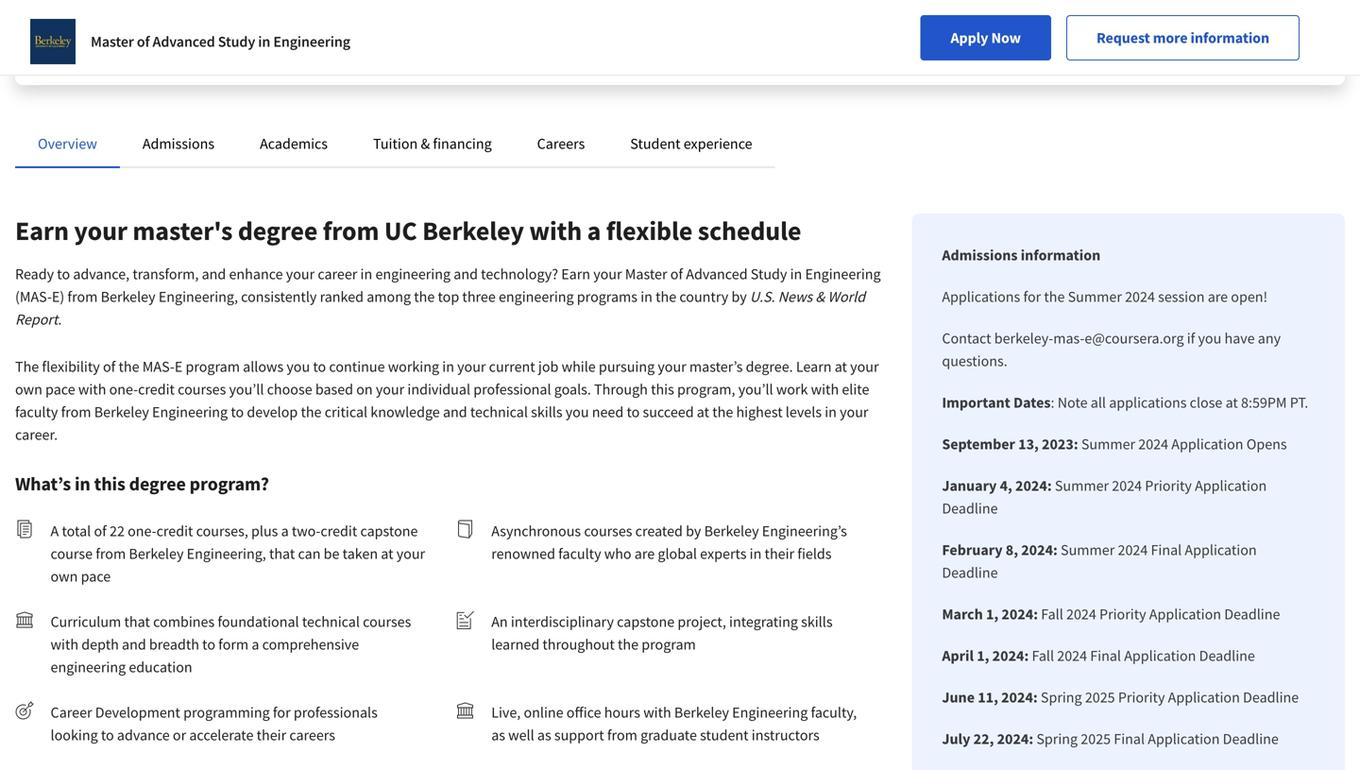 Task type: locate. For each thing, give the bounding box(es) containing it.
you'll
[[229, 380, 264, 399], [739, 380, 773, 399]]

courses inside the flexibility of the mas-e program allows you to continue working in your current job while pursuing your master's degree. learn at your own pace with one-credit courses you'll choose based on your individual professional goals.  through this program, you'll work with elite faculty from berkeley engineering to develop the critical knowledge and technical skills you need to succeed at the highest levels in your career.
[[178, 380, 226, 399]]

the up interests
[[348, 26, 367, 43]]

what's in this degree program?
[[15, 472, 269, 496]]

by inside asynchronous courses created by berkeley engineering's renowned faculty who are global experts in their fields
[[686, 522, 701, 540]]

learn
[[796, 357, 832, 376]]

1 as from the left
[[492, 726, 505, 745]]

ready to advance, transform, and enhance your career in engineering and technology? earn your master of advanced study in engineering (mas-e) from berkeley engineering, consistently ranked among the top three engineering programs in the country by
[[15, 265, 881, 306]]

0 horizontal spatial plus
[[251, 522, 278, 540]]

by left u.s.
[[732, 287, 747, 306]]

2024: for february
[[1022, 540, 1058, 559]]

0 vertical spatial their
[[765, 544, 795, 563]]

0 vertical spatial final
[[1151, 540, 1182, 559]]

capstone inside an interdisciplinary capstone project, integrating skills learned throughout the program
[[617, 612, 675, 631]]

1 horizontal spatial admissions
[[942, 246, 1018, 265]]

admissions
[[143, 134, 215, 153], [942, 246, 1018, 265]]

a total of 22 one-credit courses, plus a two-credit capstone course from berkeley engineering, that can be taken at your own pace
[[51, 522, 425, 586]]

0 horizontal spatial you'll
[[229, 380, 264, 399]]

engineering's
[[762, 522, 847, 540]]

the inside an interdisciplinary capstone project, integrating skills learned throughout the program
[[618, 635, 639, 654]]

experience
[[684, 134, 753, 153]]

pace
[[45, 380, 75, 399], [81, 567, 111, 586]]

goals
[[174, 37, 203, 54]]

admissions up the master's
[[143, 134, 215, 153]]

0 vertical spatial that
[[414, 26, 437, 43]]

to inside curriculum that combines foundational technical courses with depth and breadth to form a comprehensive engineering education
[[202, 635, 215, 654]]

with inside "lecture videos, hands-on projects, and real-time connections with instructors and peers"
[[991, 18, 1016, 35]]

2024 down 'march 1, 2024: fall  2024  priority application deadline'
[[1057, 646, 1088, 665]]

1 vertical spatial fall
[[1032, 646, 1054, 665]]

1 horizontal spatial information
[[1191, 28, 1270, 47]]

1 vertical spatial earn
[[561, 265, 591, 283]]

1 horizontal spatial master
[[625, 265, 668, 283]]

1 vertical spatial admissions
[[942, 246, 1018, 265]]

you
[[1199, 329, 1222, 348], [287, 357, 310, 376], [566, 402, 589, 421]]

1 vertical spatial engineering,
[[187, 544, 266, 563]]

need
[[592, 402, 624, 421]]

0 vertical spatial admissions
[[143, 134, 215, 153]]

apply now button
[[921, 15, 1052, 60]]

1 horizontal spatial earn
[[561, 265, 591, 283]]

flexible
[[606, 214, 693, 247]]

from
[[323, 214, 379, 247], [67, 287, 98, 306], [61, 402, 91, 421], [96, 544, 126, 563], [607, 726, 638, 745]]

berkeley up experts
[[704, 522, 759, 540]]

0 vertical spatial instructors
[[845, 37, 904, 54]]

courses inside asynchronous courses created by berkeley engineering's renowned faculty who are global experts in their fields
[[584, 522, 633, 540]]

2025 down april 1, 2024: fall  2024 final application deadline in the right of the page
[[1085, 688, 1115, 707]]

1 horizontal spatial &
[[816, 287, 825, 306]]

1 horizontal spatial own
[[51, 567, 78, 586]]

faculty inside asynchronous courses created by berkeley engineering's renowned faculty who are global experts in their fields
[[559, 544, 601, 563]]

mas-
[[142, 357, 175, 376]]

2024 left the session
[[1125, 287, 1155, 306]]

program
[[186, 357, 240, 376], [642, 635, 696, 654]]

engineering, down transform,
[[159, 287, 238, 306]]

final for 2025
[[1114, 729, 1145, 748]]

as down online
[[538, 726, 551, 745]]

one- inside the flexibility of the mas-e program allows you to continue working in your current job while pursuing your master's degree. learn at your own pace with one-credit courses you'll choose based on your individual professional goals.  through this program, you'll work with elite faculty from berkeley engineering to develop the critical knowledge and technical skills you need to succeed at the highest levels in your career.
[[109, 380, 138, 399]]

program down project,
[[642, 635, 696, 654]]

0 horizontal spatial pace
[[45, 380, 75, 399]]

april
[[942, 646, 974, 665]]

your down skills,
[[146, 37, 171, 54]]

1 vertical spatial degree
[[129, 472, 186, 496]]

0 vertical spatial pace
[[45, 380, 75, 399]]

0 vertical spatial for
[[1232, 37, 1248, 54]]

0 horizontal spatial unit
[[1175, 0, 1197, 16]]

succeed
[[643, 402, 694, 421]]

with down curriculum
[[51, 635, 79, 654]]

and down time
[[907, 37, 928, 54]]

spring right 22,
[[1037, 729, 1078, 748]]

hours
[[604, 703, 641, 722]]

1 vertical spatial pace
[[81, 567, 111, 586]]

their inside asynchronous courses created by berkeley engineering's renowned faculty who are global experts in their fields
[[765, 544, 795, 563]]

depth
[[82, 635, 119, 654]]

0 vertical spatial are
[[1208, 287, 1228, 306]]

in right what's
[[75, 472, 90, 496]]

0 horizontal spatial master
[[91, 32, 134, 51]]

application inside summer 2024 final application deadline
[[1185, 540, 1257, 559]]

1 vertical spatial program
[[642, 635, 696, 654]]

at right taken
[[381, 544, 394, 563]]

for up berkeley- at the right of the page
[[1024, 287, 1041, 306]]

engineering
[[146, 0, 212, 16], [376, 265, 451, 283], [499, 287, 574, 306], [51, 658, 126, 676]]

technical down edge
[[112, 18, 163, 35]]

.
[[58, 310, 65, 329]]

unit down fees*
[[1279, 37, 1301, 54]]

1 horizontal spatial technical
[[302, 612, 360, 631]]

integrating
[[729, 612, 798, 631]]

in right levels
[[825, 402, 837, 421]]

summer inside the summer 2024 priority application deadline
[[1055, 476, 1109, 495]]

0 horizontal spatial their
[[257, 726, 286, 745]]

1 horizontal spatial you'll
[[739, 380, 773, 399]]

by up global
[[686, 522, 701, 540]]

1 vertical spatial faculty
[[559, 544, 601, 563]]

earn up programs
[[561, 265, 591, 283]]

march
[[942, 605, 983, 624]]

your up advance,
[[74, 214, 127, 247]]

berkeley inside the flexibility of the mas-e program allows you to continue working in your current job while pursuing your master's degree. learn at your own pace with one-credit courses you'll choose based on your individual professional goals.  through this program, you'll work with elite faculty from berkeley engineering to develop the critical knowledge and technical skills you need to succeed at the highest levels in your career.
[[94, 402, 149, 421]]

and left enhance
[[202, 265, 226, 283]]

program inside the flexibility of the mas-e program allows you to continue working in your current job while pursuing your master's degree. learn at your own pace with one-credit courses you'll choose based on your individual professional goals.  through this program, you'll work with elite faculty from berkeley engineering to develop the critical knowledge and technical skills you need to succeed at the highest levels in your career.
[[186, 357, 240, 376]]

berkeley down advance,
[[101, 287, 156, 306]]

0 horizontal spatial that
[[124, 612, 150, 631]]

1, right the march
[[986, 605, 999, 624]]

2024 down the summer 2024 priority application deadline
[[1118, 540, 1148, 559]]

1 vertical spatial instructors
[[752, 726, 820, 745]]

fees*
[[1273, 18, 1300, 35]]

deadline for july 22, 2024: spring 2025 final application deadline
[[1223, 729, 1279, 748]]

0 vertical spatial engineering,
[[159, 287, 238, 306]]

pt.
[[1290, 393, 1309, 412]]

curriculum
[[51, 612, 121, 631]]

($1,750 per unit  x  24 units = $42,000), plus applicable per-semester fees* pay-as-you-go tuition for each unit
[[1111, 0, 1314, 54]]

admissions link
[[143, 134, 215, 153]]

this
[[651, 380, 674, 399], [94, 472, 125, 496]]

your up individual
[[457, 357, 486, 376]]

breadth
[[149, 635, 199, 654]]

engineering up among
[[376, 265, 451, 283]]

0 vertical spatial information
[[1191, 28, 1270, 47]]

continue
[[329, 357, 385, 376]]

22
[[110, 522, 125, 540]]

1 vertical spatial advanced
[[686, 265, 748, 283]]

0 horizontal spatial instructors
[[752, 726, 820, 745]]

if
[[1187, 329, 1195, 348]]

berkeley inside a total of 22 one-credit courses, plus a two-credit capstone course from berkeley engineering, that can be taken at your own pace
[[129, 544, 184, 563]]

units
[[1224, 0, 1252, 16]]

to inside the gain cutting-edge engineering knowledge, technical skills, and expertise to reach your goals
[[99, 37, 110, 54]]

at
[[835, 357, 847, 376], [1226, 393, 1238, 412], [697, 402, 710, 421], [381, 544, 394, 563]]

1 horizontal spatial study
[[751, 265, 787, 283]]

&
[[421, 134, 430, 153], [816, 287, 825, 306]]

their down engineering's
[[765, 544, 795, 563]]

2024: for january
[[1016, 476, 1052, 495]]

technical down the professional at the left of the page
[[470, 402, 528, 421]]

as
[[492, 726, 505, 745], [538, 726, 551, 745]]

technical up comprehensive
[[302, 612, 360, 631]]

summer
[[1068, 287, 1122, 306], [1082, 435, 1136, 454], [1055, 476, 1109, 495], [1061, 540, 1115, 559]]

2024: right 11,
[[1002, 688, 1038, 707]]

a for two-
[[281, 522, 289, 540]]

country
[[680, 287, 729, 306]]

0 horizontal spatial by
[[686, 522, 701, 540]]

e)
[[52, 287, 64, 306]]

apply now
[[951, 28, 1021, 47]]

work
[[776, 380, 808, 399]]

note
[[1058, 393, 1088, 412]]

with down projects,
[[991, 18, 1016, 35]]

capstone up taken
[[360, 522, 418, 540]]

2 horizontal spatial that
[[414, 26, 437, 43]]

1 vertical spatial you
[[287, 357, 310, 376]]

deadline for june 11, 2024: spring 2025 priority application deadline
[[1243, 688, 1299, 707]]

0 vertical spatial on
[[969, 0, 983, 16]]

priority inside the summer 2024 priority application deadline
[[1145, 476, 1192, 495]]

program,
[[677, 380, 736, 399]]

22,
[[974, 729, 994, 748]]

degree for this
[[129, 472, 186, 496]]

0 horizontal spatial program
[[186, 357, 240, 376]]

a inside a total of 22 one-credit courses, plus a two-credit capstone course from berkeley engineering, that can be taken at your own pace
[[281, 522, 289, 540]]

own down the the
[[15, 380, 42, 399]]

for down semester
[[1232, 37, 1248, 54]]

1 vertical spatial information
[[1021, 246, 1101, 265]]

1 vertical spatial a
[[281, 522, 289, 540]]

1 horizontal spatial by
[[732, 287, 747, 306]]

1 vertical spatial plus
[[251, 522, 278, 540]]

0 vertical spatial faculty
[[15, 402, 58, 421]]

a
[[587, 214, 601, 247], [281, 522, 289, 540], [252, 635, 259, 654]]

0 vertical spatial capstone
[[360, 522, 418, 540]]

academics
[[260, 134, 328, 153]]

to left reach
[[99, 37, 110, 54]]

deadline inside summer 2024 final application deadline
[[942, 563, 998, 582]]

degree for master's
[[238, 214, 318, 247]]

courses down taken
[[363, 612, 411, 631]]

fall for april 1, 2024:
[[1032, 646, 1054, 665]]

0 vertical spatial spring
[[1041, 688, 1082, 707]]

0 horizontal spatial you
[[287, 357, 310, 376]]

ready
[[15, 265, 54, 283]]

from down "hours"
[[607, 726, 638, 745]]

1 horizontal spatial capstone
[[617, 612, 675, 631]]

fall
[[1041, 605, 1064, 624], [1032, 646, 1054, 665]]

skills down goals.
[[531, 402, 563, 421]]

career development programming for professionals looking to advance or accelerate their careers
[[51, 703, 378, 745]]

skills inside an interdisciplinary capstone project, integrating skills learned throughout the program
[[801, 612, 833, 631]]

1 vertical spatial spring
[[1037, 729, 1078, 748]]

1 horizontal spatial are
[[1208, 287, 1228, 306]]

based
[[315, 380, 353, 399]]

fall for march 1, 2024:
[[1041, 605, 1064, 624]]

of right flexibility
[[103, 357, 116, 376]]

as left well in the bottom of the page
[[492, 726, 505, 745]]

the right throughout
[[618, 635, 639, 654]]

1 vertical spatial &
[[816, 287, 825, 306]]

advanced right reach
[[153, 32, 215, 51]]

& inside u.s. news & world report
[[816, 287, 825, 306]]

june
[[942, 688, 975, 707]]

with down flexibility
[[78, 380, 106, 399]]

1 vertical spatial own
[[51, 567, 78, 586]]

own inside a total of 22 one-credit courses, plus a two-credit capstone course from berkeley engineering, that can be taken at your own pace
[[51, 567, 78, 586]]

4,
[[1000, 476, 1013, 495]]

in left "select"
[[258, 32, 270, 51]]

earn
[[15, 214, 69, 247], [561, 265, 591, 283]]

2 as from the left
[[538, 726, 551, 745]]

0 vertical spatial 1,
[[986, 605, 999, 624]]

on down continue
[[356, 380, 373, 399]]

schedule
[[698, 214, 802, 247]]

on up connections
[[969, 0, 983, 16]]

courses up interests
[[369, 26, 412, 43]]

2024: for march
[[1002, 605, 1038, 624]]

your inside select the courses that best match your interests
[[312, 44, 337, 61]]

2 horizontal spatial you
[[1199, 329, 1222, 348]]

2 vertical spatial technical
[[302, 612, 360, 631]]

are left open!
[[1208, 287, 1228, 306]]

1 horizontal spatial a
[[281, 522, 289, 540]]

one- inside a total of 22 one-credit courses, plus a two-credit capstone course from berkeley engineering, that can be taken at your own pace
[[128, 522, 156, 540]]

1 vertical spatial study
[[751, 265, 787, 283]]

2024
[[1125, 287, 1155, 306], [1139, 435, 1169, 454], [1112, 476, 1142, 495], [1118, 540, 1148, 559], [1067, 605, 1097, 624], [1057, 646, 1088, 665]]

levels
[[786, 402, 822, 421]]

0 vertical spatial plus
[[1111, 18, 1135, 35]]

2024: right 22,
[[997, 729, 1034, 748]]

0 horizontal spatial for
[[273, 703, 291, 722]]

skills inside the flexibility of the mas-e program allows you to continue working in your current job while pursuing your master's degree. learn at your own pace with one-credit courses you'll choose based on your individual professional goals.  through this program, you'll work with elite faculty from berkeley engineering to develop the critical knowledge and technical skills you need to succeed at the highest levels in your career.
[[531, 402, 563, 421]]

0 vertical spatial own
[[15, 380, 42, 399]]

courses up the who at the left bottom of the page
[[584, 522, 633, 540]]

applicable
[[1137, 18, 1195, 35]]

of
[[137, 32, 150, 51], [671, 265, 683, 283], [103, 357, 116, 376], [94, 522, 107, 540]]

1 vertical spatial 2025
[[1081, 729, 1111, 748]]

deadline for march 1, 2024: fall  2024  priority application deadline
[[1225, 605, 1281, 624]]

2025 for final
[[1081, 729, 1111, 748]]

admissions for admissions information
[[942, 246, 1018, 265]]

with inside 'live, online office hours with berkeley engineering faculty, as well as support from graduate student instructors'
[[644, 703, 672, 722]]

engineering, inside ready to advance, transform, and enhance your career in engineering and technology? earn your master of advanced study in engineering (mas-e) from berkeley engineering, consistently ranked among the top three engineering programs in the country by
[[159, 287, 238, 306]]

match
[[466, 26, 501, 43]]

instructors inside "lecture videos, hands-on projects, and real-time connections with instructors and peers"
[[845, 37, 904, 54]]

advanced inside ready to advance, transform, and enhance your career in engineering and technology? earn your master of advanced study in engineering (mas-e) from berkeley engineering, consistently ranked among the top three engineering programs in the country by
[[686, 265, 748, 283]]

2024: right 8,
[[1022, 540, 1058, 559]]

plus up "pay-"
[[1111, 18, 1135, 35]]

2 horizontal spatial for
[[1232, 37, 1248, 54]]

2024: right the march
[[1002, 605, 1038, 624]]

that left best
[[414, 26, 437, 43]]

1 horizontal spatial as
[[538, 726, 551, 745]]

master
[[91, 32, 134, 51], [625, 265, 668, 283]]

technology?
[[481, 265, 558, 283]]

engineering
[[273, 32, 350, 51], [805, 265, 881, 283], [152, 402, 228, 421], [732, 703, 808, 722]]

0 horizontal spatial as
[[492, 726, 505, 745]]

their left careers
[[257, 726, 286, 745]]

0 vertical spatial degree
[[238, 214, 318, 247]]

1 horizontal spatial on
[[969, 0, 983, 16]]

2024 inside the summer 2024 priority application deadline
[[1112, 476, 1142, 495]]

information down units
[[1191, 28, 1270, 47]]

master down cutting-
[[91, 32, 134, 51]]

world
[[828, 287, 866, 306]]

1 vertical spatial are
[[635, 544, 655, 563]]

0 vertical spatial priority
[[1145, 476, 1192, 495]]

plus inside a total of 22 one-credit courses, plus a two-credit capstone course from berkeley engineering, that can be taken at your own pace
[[251, 522, 278, 540]]

1 vertical spatial for
[[1024, 287, 1041, 306]]

for inside ($1,750 per unit  x  24 units = $42,000), plus applicable per-semester fees* pay-as-you-go tuition for each unit
[[1232, 37, 1248, 54]]

0 horizontal spatial faculty
[[15, 402, 58, 421]]

1,
[[986, 605, 999, 624], [977, 646, 990, 665]]

careers
[[537, 134, 585, 153]]

uc berkeley college of engineering logo image
[[30, 19, 76, 64]]

summer inside summer 2024 final application deadline
[[1061, 540, 1115, 559]]

from inside ready to advance, transform, and enhance your career in engineering and technology? earn your master of advanced study in engineering (mas-e) from berkeley engineering, consistently ranked among the top three engineering programs in the country by
[[67, 287, 98, 306]]

engineering, inside a total of 22 one-credit courses, plus a two-credit capstone course from berkeley engineering, that can be taken at your own pace
[[187, 544, 266, 563]]

0 horizontal spatial own
[[15, 380, 42, 399]]

final for 2024
[[1091, 646, 1122, 665]]

2 vertical spatial for
[[273, 703, 291, 722]]

renowned
[[492, 544, 556, 563]]

1, right april at the right bottom of the page
[[977, 646, 990, 665]]

highest
[[736, 402, 783, 421]]

engineering inside the flexibility of the mas-e program allows you to continue working in your current job while pursuing your master's degree. learn at your own pace with one-credit courses you'll choose based on your individual professional goals.  through this program, you'll work with elite faculty from berkeley engineering to develop the critical knowledge and technical skills you need to succeed at the highest levels in your career.
[[152, 402, 228, 421]]

0 vertical spatial earn
[[15, 214, 69, 247]]

0 horizontal spatial skills
[[531, 402, 563, 421]]

to inside ready to advance, transform, and enhance your career in engineering and technology? earn your master of advanced study in engineering (mas-e) from berkeley engineering, consistently ranked among the top three engineering programs in the country by
[[57, 265, 70, 283]]

of up the country
[[671, 265, 683, 283]]

news
[[778, 287, 813, 306]]

engineering down depth
[[51, 658, 126, 676]]

2024 inside summer 2024 final application deadline
[[1118, 540, 1148, 559]]

1 vertical spatial technical
[[470, 402, 528, 421]]

student
[[630, 134, 681, 153]]

a left the flexible
[[587, 214, 601, 247]]

2025
[[1085, 688, 1115, 707], [1081, 729, 1111, 748]]

berkeley down mas- at top
[[94, 402, 149, 421]]

your up elite
[[850, 357, 879, 376]]

your right taken
[[397, 544, 425, 563]]

2024 down september 13, 2023: summer 2024 application opens on the bottom of page
[[1112, 476, 1142, 495]]

program?
[[190, 472, 269, 496]]

1 horizontal spatial plus
[[1111, 18, 1135, 35]]

one-
[[109, 380, 138, 399], [128, 522, 156, 540]]

1 horizontal spatial advanced
[[686, 265, 748, 283]]

1 horizontal spatial their
[[765, 544, 795, 563]]

courses down "e"
[[178, 380, 226, 399]]

in right experts
[[750, 544, 762, 563]]

0 horizontal spatial on
[[356, 380, 373, 399]]

you'll up highest
[[739, 380, 773, 399]]

1 vertical spatial one-
[[128, 522, 156, 540]]

engineering,
[[159, 287, 238, 306], [187, 544, 266, 563]]

1 vertical spatial by
[[686, 522, 701, 540]]

final down june 11, 2024: spring 2025 priority application deadline
[[1114, 729, 1145, 748]]

2024: for june
[[1002, 688, 1038, 707]]

technical inside curriculum that combines foundational technical courses with depth and breadth to form a comprehensive engineering education
[[302, 612, 360, 631]]

2024 down applications
[[1139, 435, 1169, 454]]

2024 for application
[[1139, 435, 1169, 454]]

berkeley down "what's in this degree program?"
[[129, 544, 184, 563]]

pace down flexibility
[[45, 380, 75, 399]]

and right depth
[[122, 635, 146, 654]]

2 horizontal spatial technical
[[470, 402, 528, 421]]

fall down 'march 1, 2024: fall  2024  priority application deadline'
[[1032, 646, 1054, 665]]

select
[[312, 26, 346, 43]]

priority up july 22, 2024: spring 2025 final application deadline
[[1119, 688, 1165, 707]]

this up 22
[[94, 472, 125, 496]]

1 horizontal spatial pace
[[81, 567, 111, 586]]

in up news
[[790, 265, 802, 283]]

1 horizontal spatial skills
[[801, 612, 833, 631]]

for up careers
[[273, 703, 291, 722]]

1 vertical spatial that
[[269, 544, 295, 563]]

1 vertical spatial capstone
[[617, 612, 675, 631]]

1 vertical spatial 1,
[[977, 646, 990, 665]]

to right need
[[627, 402, 640, 421]]

0 vertical spatial program
[[186, 357, 240, 376]]

and inside curriculum that combines foundational technical courses with depth and breadth to form a comprehensive engineering education
[[122, 635, 146, 654]]

0 vertical spatial this
[[651, 380, 674, 399]]

1 vertical spatial master
[[625, 265, 668, 283]]

1 vertical spatial on
[[356, 380, 373, 399]]

1 horizontal spatial faculty
[[559, 544, 601, 563]]

2 horizontal spatial a
[[587, 214, 601, 247]]

spring down april 1, 2024: fall  2024 final application deadline in the right of the page
[[1041, 688, 1082, 707]]

request more information button
[[1067, 15, 1300, 60]]

2024 up april 1, 2024: fall  2024 final application deadline in the right of the page
[[1067, 605, 1097, 624]]

0 horizontal spatial capstone
[[360, 522, 418, 540]]

1 vertical spatial unit
[[1279, 37, 1301, 54]]

instructors down the faculty,
[[752, 726, 820, 745]]

engineering inside the gain cutting-edge engineering knowledge, technical skills, and expertise to reach your goals
[[146, 0, 212, 16]]

from inside a total of 22 one-credit courses, plus a two-credit capstone course from berkeley engineering, that can be taken at your own pace
[[96, 544, 126, 563]]

final
[[1151, 540, 1182, 559], [1091, 646, 1122, 665], [1114, 729, 1145, 748]]

mas-
[[1054, 329, 1085, 348]]

have
[[1225, 329, 1255, 348]]

a for flexible
[[587, 214, 601, 247]]

advanced up the country
[[686, 265, 748, 283]]

degree
[[238, 214, 318, 247], [129, 472, 186, 496]]

1, for april
[[977, 646, 990, 665]]

reach
[[113, 37, 144, 54]]

you up choose
[[287, 357, 310, 376]]



Task type: vqa. For each thing, say whether or not it's contained in the screenshot.
Earn a degree
no



Task type: describe. For each thing, give the bounding box(es) containing it.
spring for july 22, 2024:
[[1037, 729, 1078, 748]]

your up program,
[[658, 357, 687, 376]]

to up based
[[313, 357, 326, 376]]

from inside 'live, online office hours with berkeley engineering faculty, as well as support from graduate student instructors'
[[607, 726, 638, 745]]

pursuing
[[599, 357, 655, 376]]

programs
[[577, 287, 638, 306]]

learned
[[492, 635, 540, 654]]

overview
[[38, 134, 97, 153]]

degree.
[[746, 357, 793, 376]]

2025 for priority
[[1085, 688, 1115, 707]]

2024: for july
[[997, 729, 1034, 748]]

and inside the flexibility of the mas-e program allows you to continue working in your current job while pursuing your master's degree. learn at your own pace with one-credit courses you'll choose based on your individual professional goals.  through this program, you'll work with elite faculty from berkeley engineering to develop the critical knowledge and technical skills you need to succeed at the highest levels in your career.
[[443, 402, 467, 421]]

credit up be
[[321, 522, 357, 540]]

summer 2024 priority application deadline
[[942, 476, 1267, 518]]

fields
[[798, 544, 832, 563]]

advance,
[[73, 265, 130, 283]]

study inside ready to advance, transform, and enhance your career in engineering and technology? earn your master of advanced study in engineering (mas-e) from berkeley engineering, consistently ranked among the top three engineering programs in the country by
[[751, 265, 787, 283]]

july 22, 2024: spring 2025 final application deadline
[[942, 729, 1279, 748]]

your up knowledge
[[376, 380, 405, 399]]

0 horizontal spatial this
[[94, 472, 125, 496]]

that inside select the courses that best match your interests
[[414, 26, 437, 43]]

berkeley-
[[995, 329, 1054, 348]]

the left top
[[414, 287, 435, 306]]

live,
[[492, 703, 521, 722]]

at down program,
[[697, 402, 710, 421]]

plus inside ($1,750 per unit  x  24 units = $42,000), plus applicable per-semester fees* pay-as-you-go tuition for each unit
[[1111, 18, 1135, 35]]

u.s. news & world report
[[15, 287, 866, 329]]

1 horizontal spatial for
[[1024, 287, 1041, 306]]

that inside a total of 22 one-credit courses, plus a two-credit capstone course from berkeley engineering, that can be taken at your own pace
[[269, 544, 295, 563]]

tuition
[[1192, 37, 1229, 54]]

per-
[[1198, 18, 1220, 35]]

in up individual
[[442, 357, 454, 376]]

this inside the flexibility of the mas-e program allows you to continue working in your current job while pursuing your master's degree. learn at your own pace with one-credit courses you'll choose based on your individual professional goals.  through this program, you'll work with elite faculty from berkeley engineering to develop the critical knowledge and technical skills you need to succeed at the highest levels in your career.
[[651, 380, 674, 399]]

1 horizontal spatial unit
[[1279, 37, 1301, 54]]

berkeley up ready to advance, transform, and enhance your career in engineering and technology? earn your master of advanced study in engineering (mas-e) from berkeley engineering, consistently ranked among the top three engineering programs in the country by
[[422, 214, 524, 247]]

berkeley inside asynchronous courses created by berkeley engineering's renowned faculty who are global experts in their fields
[[704, 522, 759, 540]]

on inside "lecture videos, hands-on projects, and real-time connections with instructors and peers"
[[969, 0, 983, 16]]

in right programs
[[641, 287, 653, 306]]

final inside summer 2024 final application deadline
[[1151, 540, 1182, 559]]

your inside a total of 22 one-credit courses, plus a two-credit capstone course from berkeley engineering, that can be taken at your own pace
[[397, 544, 425, 563]]

from inside the flexibility of the mas-e program allows you to continue working in your current job while pursuing your master's degree. learn at your own pace with one-credit courses you'll choose based on your individual professional goals.  through this program, you'll work with elite faculty from berkeley engineering to develop the critical knowledge and technical skills you need to succeed at the highest levels in your career.
[[61, 402, 91, 421]]

the down program,
[[713, 402, 733, 421]]

as-
[[1135, 37, 1151, 54]]

e
[[175, 357, 183, 376]]

and inside the gain cutting-edge engineering knowledge, technical skills, and expertise to reach your goals
[[199, 18, 220, 35]]

deadline for april 1, 2024: fall  2024 final application deadline
[[1200, 646, 1255, 665]]

an interdisciplinary capstone project, integrating skills learned throughout the program
[[492, 612, 833, 654]]

on inside the flexibility of the mas-e program allows you to continue working in your current job while pursuing your master's degree. learn at your own pace with one-credit courses you'll choose based on your individual professional goals.  through this program, you'll work with elite faculty from berkeley engineering to develop the critical knowledge and technical skills you need to succeed at the highest levels in your career.
[[356, 380, 373, 399]]

gain cutting-edge engineering knowledge, technical skills, and expertise to reach your goals
[[45, 0, 220, 54]]

apply
[[951, 28, 989, 47]]

application inside the summer 2024 priority application deadline
[[1195, 476, 1267, 495]]

admissions for admissions
[[143, 134, 215, 153]]

the left mas- at top
[[119, 357, 139, 376]]

priority for 2025
[[1119, 688, 1165, 707]]

graduate
[[641, 726, 697, 745]]

by inside ready to advance, transform, and enhance your career in engineering and technology? earn your master of advanced study in engineering (mas-e) from berkeley engineering, consistently ranked among the top three engineering programs in the country by
[[732, 287, 747, 306]]

experts
[[700, 544, 747, 563]]

contact berkeley-mas-e@coursera.org if you have any questions.
[[942, 329, 1281, 370]]

real-
[[869, 18, 893, 35]]

are inside asynchronous courses created by berkeley engineering's renowned faculty who are global experts in their fields
[[635, 544, 655, 563]]

berkeley inside ready to advance, transform, and enhance your career in engineering and technology? earn your master of advanced study in engineering (mas-e) from berkeley engineering, consistently ranked among the top three engineering programs in the country by
[[101, 287, 156, 306]]

priority for 2024
[[1100, 605, 1147, 624]]

april 1, 2024: fall  2024 final application deadline
[[942, 646, 1255, 665]]

13,
[[1019, 435, 1039, 454]]

june 11, 2024: spring 2025 priority application deadline
[[942, 688, 1299, 707]]

academics link
[[260, 134, 328, 153]]

asynchronous
[[492, 522, 581, 540]]

summer 2024 final application deadline
[[942, 540, 1257, 582]]

request more information
[[1097, 28, 1270, 47]]

to left develop
[[231, 402, 244, 421]]

development
[[95, 703, 180, 722]]

your down elite
[[840, 402, 869, 421]]

credit left courses,
[[156, 522, 193, 540]]

flexibility
[[42, 357, 100, 376]]

the inside select the courses that best match your interests
[[348, 26, 367, 43]]

connections
[[921, 18, 989, 35]]

elite
[[842, 380, 870, 399]]

knowledge
[[371, 402, 440, 421]]

september
[[942, 435, 1016, 454]]

technical inside the gain cutting-edge engineering knowledge, technical skills, and expertise to reach your goals
[[112, 18, 163, 35]]

careers link
[[537, 134, 585, 153]]

skills,
[[165, 18, 196, 35]]

per
[[1154, 0, 1172, 16]]

of inside ready to advance, transform, and enhance your career in engineering and technology? earn your master of advanced study in engineering (mas-e) from berkeley engineering, consistently ranked among the top three engineering programs in the country by
[[671, 265, 683, 283]]

capstone inside a total of 22 one-credit courses, plus a two-credit capstone course from berkeley engineering, that can be taken at your own pace
[[360, 522, 418, 540]]

your up consistently
[[286, 265, 315, 283]]

current
[[489, 357, 535, 376]]

develop
[[247, 402, 298, 421]]

a
[[51, 522, 59, 540]]

from up career
[[323, 214, 379, 247]]

peers
[[931, 37, 961, 54]]

($1,750
[[1111, 0, 1151, 16]]

with down learn
[[811, 380, 839, 399]]

the down choose
[[301, 402, 322, 421]]

cutting-
[[73, 0, 116, 16]]

2 you'll from the left
[[739, 380, 773, 399]]

office
[[567, 703, 601, 722]]

the flexibility of the mas-e program allows you to continue working in your current job while pursuing your master's degree. learn at your own pace with one-credit courses you'll choose based on your individual professional goals.  through this program, you'll work with elite faculty from berkeley engineering to develop the critical knowledge and technical skills you need to succeed at the highest levels in your career.
[[15, 357, 879, 444]]

select the courses that best match your interests
[[312, 26, 501, 61]]

2024 for final
[[1057, 646, 1088, 665]]

2024: for april
[[993, 646, 1029, 665]]

courses,
[[196, 522, 248, 540]]

summer down "all"
[[1082, 435, 1136, 454]]

you inside contact berkeley-mas-e@coursera.org if you have any questions.
[[1199, 329, 1222, 348]]

job
[[538, 357, 559, 376]]

1, for march
[[986, 605, 999, 624]]

global
[[658, 544, 697, 563]]

technical inside the flexibility of the mas-e program allows you to continue working in your current job while pursuing your master's degree. learn at your own pace with one-credit courses you'll choose based on your individual professional goals.  through this program, you'll work with elite faculty from berkeley engineering to develop the critical knowledge and technical skills you need to succeed at the highest levels in your career.
[[470, 402, 528, 421]]

project,
[[678, 612, 726, 631]]

2024 for priority
[[1067, 605, 1097, 624]]

spring for june 11, 2024:
[[1041, 688, 1082, 707]]

0 vertical spatial study
[[218, 32, 255, 51]]

allows
[[243, 357, 284, 376]]

master inside ready to advance, transform, and enhance your career in engineering and technology? earn your master of advanced study in engineering (mas-e) from berkeley engineering, consistently ranked among the top three engineering programs in the country by
[[625, 265, 668, 283]]

important
[[942, 393, 1011, 412]]

to inside 'career development programming for professionals looking to advance or accelerate their careers'
[[101, 726, 114, 745]]

engineering inside 'live, online office hours with berkeley engineering faculty, as well as support from graduate student instructors'
[[732, 703, 808, 722]]

applications
[[1109, 393, 1187, 412]]

x
[[1200, 0, 1206, 16]]

consistently
[[241, 287, 317, 306]]

pace inside a total of 22 one-credit courses, plus a two-credit capstone course from berkeley engineering, that can be taken at your own pace
[[81, 567, 111, 586]]

advance
[[117, 726, 170, 745]]

looking
[[51, 726, 98, 745]]

ranked
[[320, 287, 364, 306]]

student experience
[[630, 134, 753, 153]]

your inside the gain cutting-edge engineering knowledge, technical skills, and expertise to reach your goals
[[146, 37, 171, 54]]

and up three
[[454, 265, 478, 283]]

their inside 'career development programming for professionals looking to advance or accelerate their careers'
[[257, 726, 286, 745]]

in inside asynchronous courses created by berkeley engineering's renowned faculty who are global experts in their fields
[[750, 544, 762, 563]]

information inside button
[[1191, 28, 1270, 47]]

for inside 'career development programming for professionals looking to advance or accelerate their careers'
[[273, 703, 291, 722]]

can
[[298, 544, 321, 563]]

0 horizontal spatial information
[[1021, 246, 1101, 265]]

faculty inside the flexibility of the mas-e program allows you to continue working in your current job while pursuing your master's degree. learn at your own pace with one-credit courses you'll choose based on your individual professional goals.  through this program, you'll work with elite faculty from berkeley engineering to develop the critical knowledge and technical skills you need to succeed at the highest levels in your career.
[[15, 402, 58, 421]]

in right career
[[360, 265, 372, 283]]

be
[[324, 544, 340, 563]]

asynchronous courses created by berkeley engineering's renowned faculty who are global experts in their fields
[[492, 522, 847, 563]]

important dates : note all applications close at 8:59pm pt.
[[942, 393, 1309, 412]]

that inside curriculum that combines foundational technical courses with depth and breadth to form a comprehensive engineering education
[[124, 612, 150, 631]]

courses inside curriculum that combines foundational technical courses with depth and breadth to form a comprehensive engineering education
[[363, 612, 411, 631]]

0 horizontal spatial &
[[421, 134, 430, 153]]

lecture
[[845, 0, 886, 16]]

1 horizontal spatial you
[[566, 402, 589, 421]]

own inside the flexibility of the mas-e program allows you to continue working in your current job while pursuing your master's degree. learn at your own pace with one-credit courses you'll choose based on your individual professional goals.  through this program, you'll work with elite faculty from berkeley engineering to develop the critical knowledge and technical skills you need to succeed at the highest levels in your career.
[[15, 380, 42, 399]]

credit inside the flexibility of the mas-e program allows you to continue working in your current job while pursuing your master's degree. learn at your own pace with one-credit courses you'll choose based on your individual professional goals.  through this program, you'll work with elite faculty from berkeley engineering to develop the critical knowledge and technical skills you need to succeed at the highest levels in your career.
[[138, 380, 175, 399]]

1 you'll from the left
[[229, 380, 264, 399]]

accelerate
[[189, 726, 254, 745]]

semester
[[1220, 18, 1270, 35]]

2024 for session
[[1125, 287, 1155, 306]]

form
[[218, 635, 249, 654]]

each
[[1250, 37, 1276, 54]]

march 1, 2024: fall  2024  priority application deadline
[[942, 605, 1281, 624]]

overview link
[[38, 134, 97, 153]]

uc
[[384, 214, 417, 247]]

at right the close
[[1226, 393, 1238, 412]]

engineering inside curriculum that combines foundational technical courses with depth and breadth to form a comprehensive engineering education
[[51, 658, 126, 676]]

2023:
[[1042, 435, 1079, 454]]

of inside the flexibility of the mas-e program allows you to continue working in your current job while pursuing your master's degree. learn at your own pace with one-credit courses you'll choose based on your individual professional goals.  through this program, you'll work with elite faculty from berkeley engineering to develop the critical knowledge and technical skills you need to succeed at the highest levels in your career.
[[103, 357, 116, 376]]

faculty,
[[811, 703, 857, 722]]

the
[[15, 357, 39, 376]]

working
[[388, 357, 439, 376]]

session
[[1158, 287, 1205, 306]]

instructors inside 'live, online office hours with berkeley engineering faculty, as well as support from graduate student instructors'
[[752, 726, 820, 745]]

berkeley inside 'live, online office hours with berkeley engineering faculty, as well as support from graduate student instructors'
[[675, 703, 729, 722]]

:
[[1051, 393, 1055, 412]]

(mas-
[[15, 287, 52, 306]]

close
[[1190, 393, 1223, 412]]

8:59pm
[[1242, 393, 1287, 412]]

courses inside select the courses that best match your interests
[[369, 26, 412, 43]]

pace inside the flexibility of the mas-e program allows you to continue working in your current job while pursuing your master's degree. learn at your own pace with one-credit courses you'll choose based on your individual professional goals.  through this program, you'll work with elite faculty from berkeley engineering to develop the critical knowledge and technical skills you need to succeed at the highest levels in your career.
[[45, 380, 75, 399]]

at up elite
[[835, 357, 847, 376]]

of inside a total of 22 one-credit courses, plus a two-credit capstone course from berkeley engineering, that can be taken at your own pace
[[94, 522, 107, 540]]

deadline inside the summer 2024 priority application deadline
[[942, 499, 998, 518]]

earn inside ready to advance, transform, and enhance your career in engineering and technology? earn your master of advanced study in engineering (mas-e) from berkeley engineering, consistently ranked among the top three engineering programs in the country by
[[561, 265, 591, 283]]

time
[[893, 18, 918, 35]]

24
[[1208, 0, 1222, 16]]

program inside an interdisciplinary capstone project, integrating skills learned throughout the program
[[642, 635, 696, 654]]

a inside curriculum that combines foundational technical courses with depth and breadth to form a comprehensive engineering education
[[252, 635, 259, 654]]

with inside curriculum that combines foundational technical courses with depth and breadth to form a comprehensive engineering education
[[51, 635, 79, 654]]

the left the country
[[656, 287, 677, 306]]

engineering down technology? in the top of the page
[[499, 287, 574, 306]]

the up mas-
[[1044, 287, 1065, 306]]

and down lecture
[[845, 18, 866, 35]]

with up technology? in the top of the page
[[529, 214, 582, 247]]

applications for the summer 2024 session are open!
[[942, 287, 1268, 306]]

at inside a total of 22 one-credit courses, plus a two-credit capstone course from berkeley engineering, that can be taken at your own pace
[[381, 544, 394, 563]]

0 vertical spatial advanced
[[153, 32, 215, 51]]

master of advanced study in engineering
[[91, 32, 350, 51]]

of down edge
[[137, 32, 150, 51]]

engineering inside ready to advance, transform, and enhance your career in engineering and technology? earn your master of advanced study in engineering (mas-e) from berkeley engineering, consistently ranked among the top three engineering programs in the country by
[[805, 265, 881, 283]]

your up programs
[[594, 265, 622, 283]]

summer up mas-
[[1068, 287, 1122, 306]]



